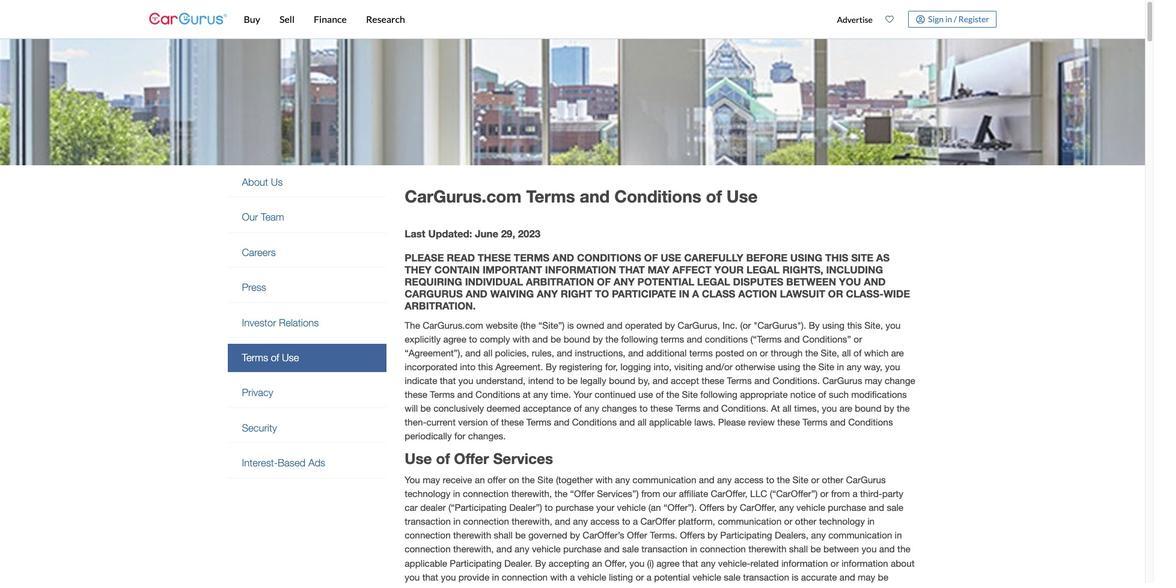 Task type: locate. For each thing, give the bounding box(es) containing it.
1 horizontal spatial information
[[842, 558, 889, 569]]

in down 'receive' at bottom
[[453, 488, 460, 499]]

important
[[483, 264, 542, 276]]

terms up additional
[[661, 334, 684, 344]]

using up the conditions"
[[823, 320, 845, 330]]

agree
[[443, 334, 467, 344], [657, 558, 680, 569]]

contain
[[435, 264, 480, 276]]

your
[[715, 264, 744, 276]]

1 horizontal spatial menu
[[831, 2, 997, 36]]

be down registering
[[567, 375, 578, 386]]

0 horizontal spatial from
[[642, 488, 660, 499]]

then-
[[405, 417, 427, 428]]

purchase down "offer at the bottom
[[556, 502, 594, 513]]

all
[[484, 347, 493, 358], [842, 347, 851, 358], [783, 403, 792, 414], [638, 417, 647, 428]]

car
[[405, 502, 418, 513]]

0 horizontal spatial of
[[597, 276, 611, 288]]

conditions. up notice in the bottom of the page
[[773, 375, 820, 386]]

these up will
[[405, 389, 428, 400]]

please
[[718, 417, 746, 428]]

in down ("participating on the left of the page
[[454, 516, 461, 527]]

by
[[809, 320, 820, 330], [546, 361, 557, 372], [535, 558, 546, 569]]

this right into
[[478, 361, 493, 372]]

1 horizontal spatial applicable
[[649, 417, 692, 428]]

1 vertical spatial offers
[[680, 530, 705, 541]]

the down accept
[[667, 389, 680, 400]]

0 horizontal spatial therewith
[[453, 530, 491, 541]]

use
[[727, 186, 758, 206], [282, 352, 299, 364], [405, 450, 432, 467]]

0 vertical spatial therewith,
[[512, 488, 552, 499]]

may inside you may receive an offer on the site (together with any communication and any access to the site or other cargurus technology in connection therewith, the "offer services") from our affiliate caroffer, llc ("caroffer") or from a third-party car dealer ("participating dealer") to purchase your vehicle (an "offer").   offers by caroffer, any vehicle purchase and sale transaction in connection therewith, and any access to a caroffer platform, communication or other technology in connection therewith shall be governed by caroffer's offer terms. offers by participating dealers, any communication in connection therewith, and any vehicle purchase and sale transaction in connection therewith shall be between you and the applicable participating dealer.  by accepting an offer, you (i) agree that any vehicle-related information or information about you that you provide in connection with a vehicle listing or a potential vehicle sale transaction is accurate and
[[423, 474, 440, 485]]

these down deemed
[[501, 417, 524, 428]]

sign in / register
[[928, 14, 990, 24]]

0 vertical spatial conditions.
[[773, 375, 820, 386]]

information
[[545, 264, 617, 276]]

may inside the cargurus.com website (the "site") is owned and operated by cargurus, inc. (or "cargurus"). by using this site, you explicitly agree to comply with and be bound by the following terms and conditions ("terms and conditions" or "agreement"), and all policies, rules, and instructions, and additional terms posted on or through the site, all of which are incorporated into this agreement. by registering for, logging into, visiting and/or otherwise using the site in any way, you indicate that you understand, intend to be legally bound by, and accept these terms and conditions. cargurus may change these terms and conditions at any time. your continued use of the site following appropriate notice of such modifications will be conclusively deemed acceptance of any changes to these terms and conditions. at all times, you are bound by the then-current version of these terms and conditions and all applicable laws. please review these terms and conditions periodically for changes.
[[865, 375, 883, 386]]

about us link
[[228, 168, 387, 197]]

shall up the dealer.
[[494, 530, 513, 541]]

0 horizontal spatial transaction
[[405, 516, 451, 527]]

legal up the class
[[697, 276, 731, 288]]

on up otherwise
[[747, 347, 758, 358]]

0 vertical spatial of
[[644, 252, 658, 264]]

0 vertical spatial use
[[727, 186, 758, 206]]

agree up "agreement"),
[[443, 334, 467, 344]]

0 horizontal spatial may
[[423, 474, 440, 485]]

interest-based ads
[[242, 457, 325, 469]]

0 vertical spatial sale
[[887, 502, 904, 513]]

1 horizontal spatial is
[[792, 572, 799, 583]]

services
[[493, 450, 553, 467]]

our
[[663, 488, 677, 499]]

0 horizontal spatial information
[[782, 558, 828, 569]]

user icon image
[[916, 15, 925, 24]]

1 horizontal spatial legal
[[747, 264, 780, 276]]

any
[[847, 361, 862, 372], [534, 389, 548, 400], [585, 403, 600, 414], [616, 474, 630, 485], [717, 474, 732, 485], [780, 502, 794, 513], [573, 516, 588, 527], [811, 530, 826, 541], [515, 544, 530, 555], [701, 558, 716, 569]]

or right the conditions"
[[854, 334, 863, 344]]

from left third-
[[832, 488, 850, 499]]

are right which
[[892, 347, 904, 358]]

on inside you may receive an offer on the site (together with any communication and any access to the site or other cargurus technology in connection therewith, the "offer services") from our affiliate caroffer, llc ("caroffer") or from a third-party car dealer ("participating dealer") to purchase your vehicle (an "offer").   offers by caroffer, any vehicle purchase and sale transaction in connection therewith, and any access to a caroffer platform, communication or other technology in connection therewith shall be governed by caroffer's offer terms. offers by participating dealers, any communication in connection therewith, and any vehicle purchase and sale transaction in connection therewith shall be between you and the applicable participating dealer.  by accepting an offer, you (i) agree that any vehicle-related information or information about you that you provide in connection with a vehicle listing or a potential vehicle sale transaction is accurate and
[[509, 474, 519, 485]]

connection
[[463, 488, 509, 499], [463, 516, 509, 527], [405, 530, 451, 541], [405, 544, 451, 555], [700, 544, 746, 555], [502, 572, 548, 583]]

0 vertical spatial an
[[475, 474, 485, 485]]

1 vertical spatial with
[[596, 474, 613, 485]]

in left /
[[946, 14, 953, 24]]

potential
[[638, 276, 695, 288]]

0 vertical spatial access
[[735, 474, 764, 485]]

in down platform,
[[690, 544, 698, 555]]

press link
[[228, 274, 387, 302]]

cargurus inside you may receive an offer on the site (together with any communication and any access to the site or other cargurus technology in connection therewith, the "offer services") from our affiliate caroffer, llc ("caroffer") or from a third-party car dealer ("participating dealer") to purchase your vehicle (an "offer").   offers by caroffer, any vehicle purchase and sale transaction in connection therewith, and any access to a caroffer platform, communication or other technology in connection therewith shall be governed by caroffer's offer terms. offers by participating dealers, any communication in connection therewith, and any vehicle purchase and sale transaction in connection therewith shall be between you and the applicable participating dealer.  by accepting an offer, you (i) agree that any vehicle-related information or information about you that you provide in connection with a vehicle listing or a potential vehicle sale transaction is accurate and
[[846, 474, 886, 485]]

bound up continued
[[609, 375, 636, 386]]

menu containing about us
[[228, 168, 387, 478]]

our
[[242, 211, 258, 223]]

0 vertical spatial that
[[440, 375, 456, 386]]

0 horizontal spatial and
[[466, 288, 488, 300]]

cargurus up such
[[823, 375, 863, 386]]

security link
[[228, 414, 387, 443]]

privacy
[[242, 387, 273, 399]]

("terms
[[751, 334, 782, 344]]

these down use
[[651, 403, 673, 414]]

with up services")
[[596, 474, 613, 485]]

may down way,
[[865, 375, 883, 386]]

0 vertical spatial offer
[[454, 450, 489, 467]]

terms up privacy at left bottom
[[242, 352, 268, 364]]

2 horizontal spatial communication
[[829, 530, 893, 541]]

is left the "accurate"
[[792, 572, 799, 583]]

0 horizontal spatial with
[[513, 334, 530, 344]]

about
[[242, 176, 268, 188]]

from up (an
[[642, 488, 660, 499]]

advertise link
[[831, 2, 879, 36]]

interest-based ads link
[[228, 449, 387, 478]]

vehicle down governed
[[532, 544, 561, 555]]

additional
[[647, 347, 687, 358]]

transaction down related
[[743, 572, 790, 583]]

transaction down terms.
[[642, 544, 688, 555]]

the
[[405, 320, 420, 330]]

using
[[791, 252, 823, 264]]

may
[[865, 375, 883, 386], [423, 474, 440, 485]]

1 vertical spatial agree
[[657, 558, 680, 569]]

by,
[[638, 375, 650, 386]]

with inside the cargurus.com website (the "site") is owned and operated by cargurus, inc. (or "cargurus"). by using this site, you explicitly agree to comply with and be bound by the following terms and conditions ("terms and conditions" or "agreement"), and all policies, rules, and instructions, and additional terms posted on or through the site, all of which are incorporated into this agreement. by registering for, logging into, visiting and/or otherwise using the site in any way, you indicate that you understand, intend to be legally bound by, and accept these terms and conditions. cargurus may change these terms and conditions at any time. your continued use of the site following appropriate notice of such modifications will be conclusively deemed acceptance of any changes to these terms and conditions. at all times, you are bound by the then-current version of these terms and conditions and all applicable laws. please review these terms and conditions periodically for changes.
[[513, 334, 530, 344]]

affiliate
[[679, 488, 709, 499]]

0 horizontal spatial on
[[509, 474, 519, 485]]

0 vertical spatial legal
[[747, 264, 780, 276]]

1 horizontal spatial site,
[[865, 320, 883, 330]]

2 vertical spatial that
[[423, 572, 438, 583]]

1 vertical spatial therewith
[[749, 544, 787, 555]]

caroffer's
[[583, 530, 625, 541]]

agree up potential
[[657, 558, 680, 569]]

1 vertical spatial applicable
[[405, 558, 447, 569]]

1 vertical spatial caroffer,
[[740, 502, 777, 513]]

0 vertical spatial with
[[513, 334, 530, 344]]

these down and/or
[[702, 375, 725, 386]]

offer down caroffer
[[627, 530, 648, 541]]

menu
[[831, 2, 997, 36], [228, 168, 387, 478]]

1 vertical spatial using
[[778, 361, 801, 372]]

sale down party at the right of page
[[887, 502, 904, 513]]

bound down modifications
[[855, 403, 882, 414]]

are down such
[[840, 403, 853, 414]]

that
[[619, 264, 645, 276]]

to up time.
[[557, 375, 565, 386]]

site, down the conditions"
[[821, 347, 840, 358]]

sell button
[[270, 0, 304, 38]]

2 information from the left
[[842, 558, 889, 569]]

by right "offer").
[[727, 502, 737, 513]]

to
[[595, 288, 609, 300]]

0 vertical spatial applicable
[[649, 417, 692, 428]]

1 horizontal spatial an
[[592, 558, 602, 569]]

periodically
[[405, 431, 452, 442]]

shall
[[494, 530, 513, 541], [789, 544, 808, 555]]

use inside menu
[[282, 352, 299, 364]]

sale down vehicle-
[[724, 572, 741, 583]]

2 vertical spatial sale
[[724, 572, 741, 583]]

0 horizontal spatial agree
[[443, 334, 467, 344]]

0 vertical spatial communication
[[633, 474, 697, 485]]

this
[[826, 252, 849, 264]]

2 horizontal spatial transaction
[[743, 572, 790, 583]]

1 horizontal spatial agree
[[657, 558, 680, 569]]

0 horizontal spatial conditions.
[[721, 403, 769, 414]]

1 horizontal spatial offer
[[627, 530, 648, 541]]

1 horizontal spatial using
[[823, 320, 845, 330]]

purchase down third-
[[828, 502, 867, 513]]

the
[[606, 334, 619, 344], [806, 347, 819, 358], [803, 361, 816, 372], [667, 389, 680, 400], [897, 403, 910, 414], [522, 474, 535, 485], [777, 474, 790, 485], [555, 488, 568, 499], [898, 544, 911, 555]]

1 horizontal spatial access
[[735, 474, 764, 485]]

shall down dealers,
[[789, 544, 808, 555]]

access up llc
[[735, 474, 764, 485]]

offer inside you may receive an offer on the site (together with any communication and any access to the site or other cargurus technology in connection therewith, the "offer services") from our affiliate caroffer, llc ("caroffer") or from a third-party car dealer ("participating dealer") to purchase your vehicle (an "offer").   offers by caroffer, any vehicle purchase and sale transaction in connection therewith, and any access to a caroffer platform, communication or other technology in connection therewith shall be governed by caroffer's offer terms. offers by participating dealers, any communication in connection therewith, and any vehicle purchase and sale transaction in connection therewith shall be between you and the applicable participating dealer.  by accepting an offer, you (i) agree that any vehicle-related information or information about you that you provide in connection with a vehicle listing or a potential vehicle sale transaction is accurate and
[[627, 530, 648, 541]]

(together
[[556, 474, 593, 485]]

1 horizontal spatial conditions.
[[773, 375, 820, 386]]

finance
[[314, 13, 347, 25]]

0 vertical spatial on
[[747, 347, 758, 358]]

in right provide
[[492, 572, 499, 583]]

terms down times, at the bottom right of the page
[[803, 417, 828, 428]]

1 vertical spatial legal
[[697, 276, 731, 288]]

cargurus up third-
[[846, 474, 886, 485]]

1 vertical spatial on
[[509, 474, 519, 485]]

therewith, up provide
[[453, 544, 494, 555]]

1 vertical spatial therewith,
[[512, 516, 553, 527]]

the up notice in the bottom of the page
[[803, 361, 816, 372]]

1 horizontal spatial that
[[440, 375, 456, 386]]

1 horizontal spatial following
[[701, 389, 738, 400]]

2 horizontal spatial sale
[[887, 502, 904, 513]]

1 vertical spatial this
[[478, 361, 493, 372]]

acceptance
[[523, 403, 572, 414]]

dealers,
[[775, 530, 809, 541]]

following down the operated
[[621, 334, 658, 344]]

you may receive an offer on the site (together with any communication and any access to the site or other cargurus technology in connection therewith, the "offer services") from our affiliate caroffer, llc ("caroffer") or from a third-party car dealer ("participating dealer") to purchase your vehicle (an "offer").   offers by caroffer, any vehicle purchase and sale transaction in connection therewith, and any access to a caroffer platform, communication or other technology in connection therewith shall be governed by caroffer's offer terms. offers by participating dealers, any communication in connection therewith, and any vehicle purchase and sale transaction in connection therewith shall be between you and the applicable participating dealer.  by accepting an offer, you (i) agree that any vehicle-related information or information about you that you provide in connection with a vehicle listing or a potential vehicle sale transaction is accurate and
[[405, 474, 915, 583]]

1 vertical spatial is
[[792, 572, 799, 583]]

1 horizontal spatial from
[[832, 488, 850, 499]]

0 horizontal spatial participating
[[450, 558, 502, 569]]

your
[[597, 502, 615, 513]]

1 horizontal spatial are
[[892, 347, 904, 358]]

cargurus
[[405, 288, 463, 300]]

2 from from the left
[[832, 488, 850, 499]]

any down arbitration
[[537, 288, 558, 300]]

communication up our
[[633, 474, 697, 485]]

2 vertical spatial with
[[550, 572, 568, 583]]

the down the conditions"
[[806, 347, 819, 358]]

transaction
[[405, 516, 451, 527], [642, 544, 688, 555], [743, 572, 790, 583]]

vehicle-
[[718, 558, 751, 569]]

menu bar
[[227, 0, 831, 38]]

with down (the
[[513, 334, 530, 344]]

before
[[747, 252, 788, 264]]

third-
[[861, 488, 883, 499]]

0 horizontal spatial is
[[567, 320, 574, 330]]

2 horizontal spatial that
[[683, 558, 699, 569]]

accurate
[[801, 572, 837, 583]]

technology up dealer
[[405, 488, 451, 499]]

therewith down ("participating on the left of the page
[[453, 530, 491, 541]]

terms
[[661, 334, 684, 344], [690, 347, 713, 358]]

0 vertical spatial are
[[892, 347, 904, 358]]

between
[[824, 544, 859, 555]]

1 vertical spatial cargurus.com
[[423, 320, 483, 330]]

the down modifications
[[897, 403, 910, 414]]

cargurus logo homepage link image
[[149, 2, 227, 36]]

a
[[693, 288, 699, 300]]

vehicle down services")
[[617, 502, 646, 513]]

applicable
[[649, 417, 692, 428], [405, 558, 447, 569]]

instructions,
[[575, 347, 626, 358]]

or right ("caroffer")
[[821, 488, 829, 499]]

0 vertical spatial bound
[[564, 334, 590, 344]]

and down individual
[[466, 288, 488, 300]]

comply
[[480, 334, 510, 344]]

this up the conditions"
[[848, 320, 862, 330]]

applicable down dealer
[[405, 558, 447, 569]]

by right the dealer.
[[535, 558, 546, 569]]

including
[[826, 264, 884, 276]]

offers down platform,
[[680, 530, 705, 541]]

in down third-
[[868, 516, 875, 527]]

investor relations
[[242, 317, 319, 329]]

or down ("terms
[[760, 347, 769, 358]]

or up ("caroffer")
[[811, 474, 820, 485]]

2 vertical spatial by
[[535, 558, 546, 569]]

"offer").
[[664, 502, 697, 513]]

0 vertical spatial following
[[621, 334, 658, 344]]

of up to at right
[[597, 276, 611, 288]]

by up the conditions"
[[809, 320, 820, 330]]

site left '(together'
[[538, 474, 554, 485]]

indicate
[[405, 375, 437, 386]]

with down accepting at the bottom of page
[[550, 572, 568, 583]]

sign
[[928, 14, 944, 24]]

1 horizontal spatial terms
[[690, 347, 713, 358]]

therewith, up dealer") at the bottom left
[[512, 488, 552, 499]]

caroffer, left llc
[[711, 488, 748, 499]]

1 vertical spatial use
[[282, 352, 299, 364]]

will
[[405, 403, 418, 414]]

a down (i)
[[647, 572, 652, 583]]

1 vertical spatial other
[[795, 516, 817, 527]]

1 vertical spatial are
[[840, 403, 853, 414]]

an
[[475, 474, 485, 485], [592, 558, 602, 569]]

policies,
[[495, 347, 529, 358]]

1 horizontal spatial communication
[[718, 516, 782, 527]]

at
[[523, 389, 531, 400]]

carefully
[[684, 252, 744, 264]]

1 vertical spatial menu
[[228, 168, 387, 478]]

participating up vehicle-
[[721, 530, 773, 541]]

our team
[[242, 211, 284, 223]]

terms of use
[[242, 352, 299, 364]]

about
[[891, 558, 915, 569]]

of
[[706, 186, 722, 206], [854, 347, 862, 358], [271, 352, 279, 364], [656, 389, 664, 400], [819, 389, 827, 400], [574, 403, 582, 414], [491, 417, 499, 428], [436, 450, 450, 467]]

the down '(together'
[[555, 488, 568, 499]]

an left "offer,"
[[592, 558, 602, 569]]

1 horizontal spatial use
[[405, 450, 432, 467]]

1 horizontal spatial may
[[865, 375, 883, 386]]

conditions"
[[803, 334, 852, 344]]

cargurus.com up last updated: june 29, 2023
[[405, 186, 522, 206]]

bound down owned
[[564, 334, 590, 344]]

that up potential
[[683, 558, 699, 569]]

0 horizontal spatial applicable
[[405, 558, 447, 569]]

2023
[[518, 228, 541, 240]]

affect
[[673, 264, 712, 276]]

transaction down dealer
[[405, 516, 451, 527]]

menu bar containing buy
[[227, 0, 831, 38]]

caroffer,
[[711, 488, 748, 499], [740, 502, 777, 513]]

for
[[455, 431, 466, 442]]

research button
[[357, 0, 415, 38]]

is inside you may receive an offer on the site (together with any communication and any access to the site or other cargurus technology in connection therewith, the "offer services") from our affiliate caroffer, llc ("caroffer") or from a third-party car dealer ("participating dealer") to purchase your vehicle (an "offer").   offers by caroffer, any vehicle purchase and sale transaction in connection therewith, and any access to a caroffer platform, communication or other technology in connection therewith shall be governed by caroffer's offer terms. offers by participating dealers, any communication in connection therewith, and any vehicle purchase and sale transaction in connection therewith shall be between you and the applicable participating dealer.  by accepting an offer, you (i) agree that any vehicle-related information or information about you that you provide in connection with a vehicle listing or a potential vehicle sale transaction is accurate and
[[792, 572, 799, 583]]

services")
[[597, 488, 639, 499]]

that down incorporated
[[440, 375, 456, 386]]

therewith, down dealer") at the bottom left
[[512, 516, 553, 527]]

agree inside the cargurus.com website (the "site") is owned and operated by cargurus, inc. (or "cargurus"). by using this site, you explicitly agree to comply with and be bound by the following terms and conditions ("terms and conditions" or "agreement"), and all policies, rules, and instructions, and additional terms posted on or through the site, all of which are incorporated into this agreement. by registering for, logging into, visiting and/or otherwise using the site in any way, you indicate that you understand, intend to be legally bound by, and accept these terms and conditions. cargurus may change these terms and conditions at any time. your continued use of the site following appropriate notice of such modifications will be conclusively deemed acceptance of any changes to these terms and conditions. at all times, you are bound by the then-current version of these terms and conditions and all applicable laws. please review these terms and conditions periodically for changes.
[[443, 334, 467, 344]]

0 horizontal spatial that
[[423, 572, 438, 583]]

by
[[665, 320, 675, 330], [593, 334, 603, 344], [884, 403, 895, 414], [727, 502, 737, 513], [570, 530, 580, 541], [708, 530, 718, 541]]



Task type: describe. For each thing, give the bounding box(es) containing it.
sell
[[280, 13, 295, 25]]

receive
[[443, 474, 472, 485]]

is inside the cargurus.com website (the "site") is owned and operated by cargurus, inc. (or "cargurus"). by using this site, you explicitly agree to comply with and be bound by the following terms and conditions ("terms and conditions" or "agreement"), and all policies, rules, and instructions, and additional terms posted on or through the site, all of which are incorporated into this agreement. by registering for, logging into, visiting and/or otherwise using the site in any way, you indicate that you understand, intend to be legally bound by, and accept these terms and conditions. cargurus may change these terms and conditions at any time. your continued use of the site following appropriate notice of such modifications will be conclusively deemed acceptance of any changes to these terms and conditions. at all times, you are bound by the then-current version of these terms and conditions and all applicable laws. please review these terms and conditions periodically for changes.
[[567, 320, 574, 330]]

to right dealer") at the bottom left
[[545, 502, 553, 513]]

0 horizontal spatial offer
[[454, 450, 489, 467]]

current
[[427, 417, 456, 428]]

to down use
[[640, 403, 648, 414]]

or
[[828, 288, 844, 300]]

arbitration
[[526, 276, 594, 288]]

1 vertical spatial of
[[597, 276, 611, 288]]

1 vertical spatial an
[[592, 558, 602, 569]]

agree inside you may receive an offer on the site (together with any communication and any access to the site or other cargurus technology in connection therewith, the "offer services") from our affiliate caroffer, llc ("caroffer") or from a third-party car dealer ("participating dealer") to purchase your vehicle (an "offer").   offers by caroffer, any vehicle purchase and sale transaction in connection therewith, and any access to a caroffer platform, communication or other technology in connection therewith shall be governed by caroffer's offer terms. offers by participating dealers, any communication in connection therewith, and any vehicle purchase and sale transaction in connection therewith shall be between you and the applicable participating dealer.  by accepting an offer, you (i) agree that any vehicle-related information or information about you that you provide in connection with a vehicle listing or a potential vehicle sale transaction is accurate and
[[657, 558, 680, 569]]

action
[[739, 288, 777, 300]]

deemed
[[487, 403, 521, 414]]

be left between
[[811, 544, 821, 555]]

rights,
[[783, 264, 824, 276]]

posted
[[716, 347, 745, 358]]

(the
[[521, 320, 536, 330]]

offer,
[[605, 558, 627, 569]]

or right "listing"
[[636, 572, 644, 583]]

0 vertical spatial using
[[823, 320, 845, 330]]

cargurus inside the cargurus.com website (the "site") is owned and operated by cargurus, inc. (or "cargurus"). by using this site, you explicitly agree to comply with and be bound by the following terms and conditions ("terms and conditions" or "agreement"), and all policies, rules, and instructions, and additional terms posted on or through the site, all of which are incorporated into this agreement. by registering for, logging into, visiting and/or otherwise using the site in any way, you indicate that you understand, intend to be legally bound by, and accept these terms and conditions. cargurus may change these terms and conditions at any time. your continued use of the site following appropriate notice of such modifications will be conclusively deemed acceptance of any changes to these terms and conditions. at all times, you are bound by the then-current version of these terms and conditions and all applicable laws. please review these terms and conditions periodically for changes.
[[823, 375, 863, 386]]

changes
[[602, 403, 637, 414]]

continued
[[595, 389, 636, 400]]

right
[[561, 288, 593, 300]]

lawsuit
[[780, 288, 826, 300]]

be down the "site")
[[551, 334, 561, 344]]

the down the services
[[522, 474, 535, 485]]

or down between
[[831, 558, 839, 569]]

terms up the laws.
[[676, 403, 701, 414]]

a left third-
[[853, 488, 858, 499]]

1 horizontal spatial therewith
[[749, 544, 787, 555]]

caroffer
[[641, 516, 676, 527]]

site up ("caroffer")
[[793, 474, 809, 485]]

cargurus,
[[678, 320, 720, 330]]

class-
[[846, 288, 884, 300]]

buy button
[[234, 0, 270, 38]]

1 horizontal spatial and
[[553, 252, 574, 264]]

to up llc
[[766, 474, 775, 485]]

0 horizontal spatial using
[[778, 361, 801, 372]]

0 horizontal spatial communication
[[633, 474, 697, 485]]

by down platform,
[[708, 530, 718, 541]]

cargurus.com inside the cargurus.com website (the "site") is owned and operated by cargurus, inc. (or "cargurus"). by using this site, you explicitly agree to comply with and be bound by the following terms and conditions ("terms and conditions" or "agreement"), and all policies, rules, and instructions, and additional terms posted on or through the site, all of which are incorporated into this agreement. by registering for, logging into, visiting and/or otherwise using the site in any way, you indicate that you understand, intend to be legally bound by, and accept these terms and conditions. cargurus may change these terms and conditions at any time. your continued use of the site following appropriate notice of such modifications will be conclusively deemed acceptance of any changes to these terms and conditions. at all times, you are bound by the then-current version of these terms and conditions and all applicable laws. please review these terms and conditions periodically for changes.
[[423, 320, 483, 330]]

all down the conditions"
[[842, 347, 851, 358]]

1 vertical spatial transaction
[[642, 544, 688, 555]]

related
[[751, 558, 779, 569]]

vehicle down vehicle-
[[693, 572, 722, 583]]

all down use
[[638, 417, 647, 428]]

terms up conclusively
[[430, 389, 455, 400]]

0 horizontal spatial following
[[621, 334, 658, 344]]

be left governed
[[515, 530, 526, 541]]

2 vertical spatial therewith,
[[453, 544, 494, 555]]

to up the caroffer's
[[622, 516, 631, 527]]

read
[[447, 252, 475, 264]]

you
[[405, 474, 420, 485]]

in up about
[[895, 530, 902, 541]]

and/or
[[706, 361, 733, 372]]

on inside the cargurus.com website (the "site") is owned and operated by cargurus, inc. (or "cargurus"). by using this site, you explicitly agree to comply with and be bound by the following terms and conditions ("terms and conditions" or "agreement"), and all policies, rules, and instructions, and additional terms posted on or through the site, all of which are incorporated into this agreement. by registering for, logging into, visiting and/or otherwise using the site in any way, you indicate that you understand, intend to be legally bound by, and accept these terms and conditions. cargurus may change these terms and conditions at any time. your continued use of the site following appropriate notice of such modifications will be conclusively deemed acceptance of any changes to these terms and conditions. at all times, you are bound by the then-current version of these terms and conditions and all applicable laws. please review these terms and conditions periodically for changes.
[[747, 347, 758, 358]]

0 vertical spatial by
[[809, 320, 820, 330]]

dealer
[[420, 502, 446, 513]]

1 horizontal spatial any
[[614, 276, 635, 288]]

team
[[261, 211, 284, 223]]

purchase up accepting at the bottom of page
[[564, 544, 602, 555]]

agreement.
[[496, 361, 543, 372]]

(an
[[649, 502, 661, 513]]

saved cars image
[[886, 15, 894, 23]]

terms down acceptance
[[527, 417, 552, 428]]

use of offer services
[[405, 450, 553, 467]]

all down "comply"
[[484, 347, 493, 358]]

or up dealers,
[[784, 516, 793, 527]]

vehicle down accepting at the bottom of page
[[578, 572, 607, 583]]

owned
[[577, 320, 605, 330]]

0 vertical spatial this
[[848, 320, 862, 330]]

0 horizontal spatial technology
[[405, 488, 451, 499]]

based
[[278, 457, 306, 469]]

cargurus.com terms and conditions of use
[[405, 186, 758, 206]]

these
[[478, 252, 511, 264]]

2 horizontal spatial and
[[864, 276, 886, 288]]

potential
[[654, 572, 690, 583]]

rules,
[[532, 347, 554, 358]]

accepting
[[549, 558, 590, 569]]

1 information from the left
[[782, 558, 828, 569]]

last
[[405, 228, 426, 240]]

applicable inside the cargurus.com website (the "site") is owned and operated by cargurus, inc. (or "cargurus"). by using this site, you explicitly agree to comply with and be bound by the following terms and conditions ("terms and conditions" or "agreement"), and all policies, rules, and instructions, and additional terms posted on or through the site, all of which are incorporated into this agreement. by registering for, logging into, visiting and/or otherwise using the site in any way, you indicate that you understand, intend to be legally bound by, and accept these terms and conditions. cargurus may change these terms and conditions at any time. your continued use of the site following appropriate notice of such modifications will be conclusively deemed acceptance of any changes to these terms and conditions. at all times, you are bound by the then-current version of these terms and conditions and all applicable laws. please review these terms and conditions periodically for changes.
[[649, 417, 692, 428]]

to left "comply"
[[469, 334, 477, 344]]

a down accepting at the bottom of page
[[570, 572, 575, 583]]

in inside menu
[[946, 14, 953, 24]]

arbitration.
[[405, 300, 476, 312]]

party
[[883, 488, 904, 499]]

2 vertical spatial use
[[405, 450, 432, 467]]

1 vertical spatial following
[[701, 389, 738, 400]]

finance button
[[304, 0, 357, 38]]

1 horizontal spatial participating
[[721, 530, 773, 541]]

investor
[[242, 317, 276, 329]]

by right the operated
[[665, 320, 675, 330]]

sign in / register link
[[909, 11, 997, 28]]

terms of use link
[[228, 344, 387, 372]]

0 horizontal spatial any
[[537, 288, 558, 300]]

0 horizontal spatial legal
[[697, 276, 731, 288]]

by right governed
[[570, 530, 580, 541]]

by down modifications
[[884, 403, 895, 414]]

these down at
[[778, 417, 800, 428]]

interest-
[[242, 457, 278, 469]]

0 horizontal spatial other
[[795, 516, 817, 527]]

llc
[[751, 488, 768, 499]]

buy
[[244, 13, 260, 25]]

that inside the cargurus.com website (the "site") is owned and operated by cargurus, inc. (or "cargurus"). by using this site, you explicitly agree to comply with and be bound by the following terms and conditions ("terms and conditions" or "agreement"), and all policies, rules, and instructions, and additional terms posted on or through the site, all of which are incorporated into this agreement. by registering for, logging into, visiting and/or otherwise using the site in any way, you indicate that you understand, intend to be legally bound by, and accept these terms and conditions. cargurus may change these terms and conditions at any time. your continued use of the site following appropriate notice of such modifications will be conclusively deemed acceptance of any changes to these terms and conditions. at all times, you are bound by the then-current version of these terms and conditions and all applicable laws. please review these terms and conditions periodically for changes.
[[440, 375, 456, 386]]

careers link
[[228, 239, 387, 267]]

all right at
[[783, 403, 792, 414]]

terms inside terms of use link
[[242, 352, 268, 364]]

1 horizontal spatial sale
[[724, 572, 741, 583]]

may
[[648, 264, 670, 276]]

29,
[[501, 228, 515, 240]]

us
[[271, 176, 283, 188]]

"cargurus").
[[754, 320, 807, 330]]

(or
[[741, 320, 751, 330]]

1 vertical spatial shall
[[789, 544, 808, 555]]

terms.
[[650, 530, 678, 541]]

1 vertical spatial access
[[591, 516, 620, 527]]

your
[[574, 389, 592, 400]]

0 vertical spatial cargurus.com
[[405, 186, 522, 206]]

1 horizontal spatial bound
[[609, 375, 636, 386]]

the cargurus.com website (the "site") is owned and operated by cargurus, inc. (or "cargurus"). by using this site, you explicitly agree to comply with and be bound by the following terms and conditions ("terms and conditions" or "agreement"), and all policies, rules, and instructions, and additional terms posted on or through the site, all of which are incorporated into this agreement. by registering for, logging into, visiting and/or otherwise using the site in any way, you indicate that you understand, intend to be legally bound by, and accept these terms and conditions. cargurus may change these terms and conditions at any time. your continued use of the site following appropriate notice of such modifications will be conclusively deemed acceptance of any changes to these terms and conditions. at all times, you are bound by the then-current version of these terms and conditions and all applicable laws. please review these terms and conditions periodically for changes.
[[405, 320, 916, 442]]

2 vertical spatial transaction
[[743, 572, 790, 583]]

0 horizontal spatial sale
[[623, 544, 639, 555]]

our team link
[[228, 203, 387, 232]]

2 horizontal spatial use
[[727, 186, 758, 206]]

individual
[[465, 276, 523, 288]]

1 horizontal spatial of
[[644, 252, 658, 264]]

the up the instructions,
[[606, 334, 619, 344]]

/
[[954, 14, 957, 24]]

0 vertical spatial other
[[822, 474, 844, 485]]

incorporated
[[405, 361, 458, 372]]

which
[[865, 347, 889, 358]]

1 from from the left
[[642, 488, 660, 499]]

0 vertical spatial transaction
[[405, 516, 451, 527]]

"offer
[[570, 488, 595, 499]]

0 horizontal spatial shall
[[494, 530, 513, 541]]

dealer.
[[505, 558, 533, 569]]

research
[[366, 13, 405, 25]]

0 horizontal spatial terms
[[661, 334, 684, 344]]

listing
[[609, 572, 633, 583]]

2 horizontal spatial with
[[596, 474, 613, 485]]

by inside you may receive an offer on the site (together with any communication and any access to the site or other cargurus technology in connection therewith, the "offer services") from our affiliate caroffer, llc ("caroffer") or from a third-party car dealer ("participating dealer") to purchase your vehicle (an "offer").   offers by caroffer, any vehicle purchase and sale transaction in connection therewith, and any access to a caroffer platform, communication or other technology in connection therewith shall be governed by caroffer's offer terms. offers by participating dealers, any communication in connection therewith, and any vehicle purchase and sale transaction in connection therewith shall be between you and the applicable participating dealer.  by accepting an offer, you (i) agree that any vehicle-related information or information about you that you provide in connection with a vehicle listing or a potential vehicle sale transaction is accurate and
[[535, 558, 546, 569]]

a left caroffer
[[633, 516, 638, 527]]

the up ("caroffer")
[[777, 474, 790, 485]]

ads
[[308, 457, 325, 469]]

use
[[661, 252, 682, 264]]

way,
[[864, 361, 883, 372]]

menu containing sign in / register
[[831, 2, 997, 36]]

1 vertical spatial site,
[[821, 347, 840, 358]]

terms up 2023
[[526, 186, 575, 206]]

updated:
[[428, 228, 472, 240]]

terms down otherwise
[[727, 375, 752, 386]]

into
[[460, 361, 476, 372]]

1 vertical spatial conditions.
[[721, 403, 769, 414]]

vehicle down ("caroffer")
[[797, 502, 826, 513]]

site down the conditions"
[[819, 361, 835, 372]]

1 vertical spatial terms
[[690, 347, 713, 358]]

0 horizontal spatial an
[[475, 474, 485, 485]]

1 vertical spatial by
[[546, 361, 557, 372]]

0 vertical spatial offers
[[700, 502, 725, 513]]

changes.
[[468, 431, 506, 442]]

conditions
[[705, 334, 748, 344]]

accept
[[671, 375, 699, 386]]

0 vertical spatial therewith
[[453, 530, 491, 541]]

waiving
[[491, 288, 534, 300]]

"site")
[[539, 320, 565, 330]]

1 vertical spatial participating
[[450, 558, 502, 569]]

be right will
[[421, 403, 431, 414]]

0 vertical spatial caroffer,
[[711, 488, 748, 499]]

2 vertical spatial bound
[[855, 403, 882, 414]]

1 vertical spatial technology
[[819, 516, 865, 527]]

otherwise
[[736, 361, 776, 372]]

applicable inside you may receive an offer on the site (together with any communication and any access to the site or other cargurus technology in connection therewith, the "offer services") from our affiliate caroffer, llc ("caroffer") or from a third-party car dealer ("participating dealer") to purchase your vehicle (an "offer").   offers by caroffer, any vehicle purchase and sale transaction in connection therewith, and any access to a caroffer platform, communication or other technology in connection therewith shall be governed by caroffer's offer terms. offers by participating dealers, any communication in connection therewith, and any vehicle purchase and sale transaction in connection therewith shall be between you and the applicable participating dealer.  by accepting an offer, you (i) agree that any vehicle-related information or information about you that you provide in connection with a vehicle listing or a potential vehicle sale transaction is accurate and
[[405, 558, 447, 569]]

conclusively
[[434, 403, 484, 414]]

of inside menu
[[271, 352, 279, 364]]

in inside the cargurus.com website (the "site") is owned and operated by cargurus, inc. (or "cargurus"). by using this site, you explicitly agree to comply with and be bound by the following terms and conditions ("terms and conditions" or "agreement"), and all policies, rules, and instructions, and additional terms posted on or through the site, all of which are incorporated into this agreement. by registering for, logging into, visiting and/or otherwise using the site in any way, you indicate that you understand, intend to be legally bound by, and accept these terms and conditions. cargurus may change these terms and conditions at any time. your continued use of the site following appropriate notice of such modifications will be conclusively deemed acceptance of any changes to these terms and conditions. at all times, you are bound by the then-current version of these terms and conditions and all applicable laws. please review these terms and conditions periodically for changes.
[[837, 361, 844, 372]]

the up about
[[898, 544, 911, 555]]

1 vertical spatial that
[[683, 558, 699, 569]]

("participating
[[449, 502, 507, 513]]

by up the instructions,
[[593, 334, 603, 344]]

site down accept
[[682, 389, 698, 400]]

0 horizontal spatial bound
[[564, 334, 590, 344]]

disputes
[[733, 276, 784, 288]]

operated
[[625, 320, 663, 330]]

advertise
[[837, 14, 873, 24]]



Task type: vqa. For each thing, say whether or not it's contained in the screenshot.
of within the menu
yes



